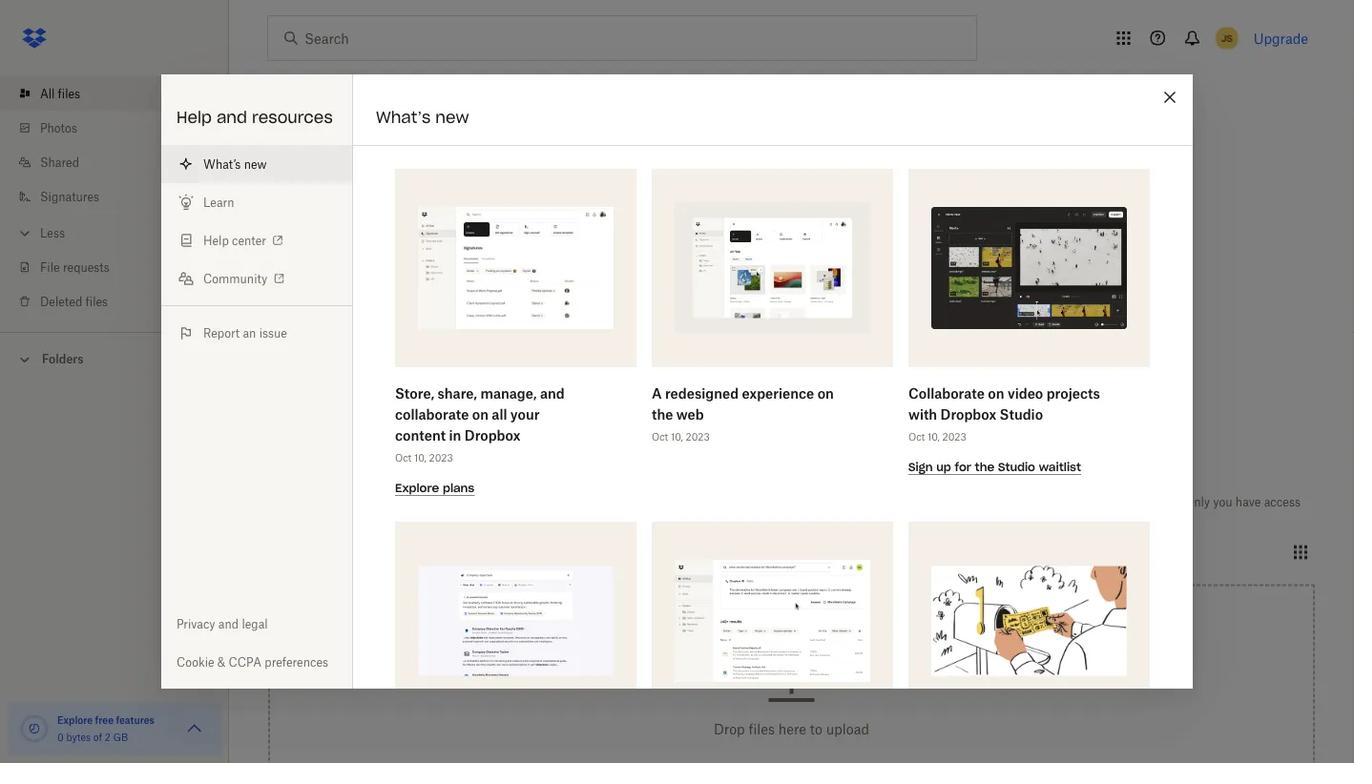 Task type: locate. For each thing, give the bounding box(es) containing it.
with down share
[[909, 406, 938, 422]]

with for files
[[970, 387, 993, 401]]

0 horizontal spatial explore
[[57, 715, 93, 726]]

studio down anyone
[[1000, 406, 1043, 422]]

2 horizontal spatial to
[[810, 722, 823, 738]]

on
[[818, 385, 834, 401], [988, 385, 1005, 401], [634, 387, 648, 401], [741, 387, 754, 401], [472, 406, 489, 422]]

edit,
[[431, 387, 455, 401]]

and left legal
[[218, 617, 239, 631]]

dropbox down all
[[465, 427, 521, 443]]

shared link
[[15, 145, 229, 179]]

1 horizontal spatial 10,
[[671, 431, 683, 443]]

with right started
[[343, 175, 371, 191]]

10,
[[671, 431, 683, 443], [928, 431, 940, 443], [414, 452, 427, 464]]

the entry point screen of dropbox sign image
[[418, 207, 614, 329]]

starred
[[364, 546, 406, 560]]

files right share
[[944, 387, 966, 401]]

0 vertical spatial what's
[[376, 107, 431, 127]]

deleted files
[[40, 295, 108, 309]]

report an issue link
[[161, 314, 352, 352]]

upgrade link
[[1254, 30, 1309, 46]]

help for help center
[[203, 233, 229, 248]]

0 horizontal spatial with
[[343, 175, 371, 191]]

2 horizontal spatial with
[[970, 387, 993, 401]]

what's up learn
[[203, 157, 241, 171]]

what's new inside button
[[203, 157, 267, 171]]

the down a at the bottom left
[[652, 406, 673, 422]]

with
[[343, 175, 371, 191], [970, 387, 993, 401], [909, 406, 938, 422]]

share, right 'edit,'
[[458, 387, 490, 401]]

the right for
[[975, 460, 995, 475]]

less image
[[15, 224, 34, 243]]

0 vertical spatial what's new
[[376, 107, 469, 127]]

files for deleted files
[[85, 295, 108, 309]]

2 horizontal spatial 2023
[[943, 431, 967, 443]]

on left all
[[472, 406, 489, 422]]

to left work
[[697, 387, 708, 401]]

and left control
[[1039, 387, 1059, 401]]

1 vertical spatial dropbox
[[941, 406, 997, 422]]

to left 'edit,'
[[418, 387, 428, 401]]

get started with dropbox
[[267, 175, 429, 191]]

1 horizontal spatial with
[[909, 406, 938, 422]]

list containing all files
[[0, 65, 229, 332]]

bytes
[[66, 732, 91, 744]]

1 vertical spatial what's
[[203, 157, 241, 171]]

oct
[[652, 431, 668, 443], [909, 431, 925, 443], [395, 452, 412, 464]]

2 horizontal spatial oct
[[909, 431, 925, 443]]

file
[[40, 260, 60, 274]]

files right upload
[[328, 387, 351, 401]]

1 vertical spatial what's new
[[203, 157, 267, 171]]

oct down access.
[[909, 431, 925, 443]]

files inside share files with anyone and control edit or view access.
[[944, 387, 966, 401]]

oct down synced.
[[652, 431, 668, 443]]

files right all
[[58, 86, 80, 101]]

store, share, manage, and collaborate on all your content in dropbox oct 10, 2023
[[395, 385, 565, 464]]

starred button
[[349, 537, 421, 568]]

2023
[[686, 431, 710, 443], [943, 431, 967, 443], [429, 452, 453, 464]]

2023 down in
[[429, 452, 453, 464]]

work
[[711, 387, 738, 401]]

with inside share files with anyone and control edit or view access.
[[970, 387, 993, 401]]

files inside list item
[[58, 86, 80, 101]]

less
[[40, 226, 65, 240]]

1 horizontal spatial 2023
[[686, 431, 710, 443]]

upload
[[286, 387, 325, 401]]

offline
[[783, 387, 817, 401]]

0 horizontal spatial dropbox
[[375, 175, 429, 191]]

0 vertical spatial explore
[[395, 481, 439, 496]]

an
[[243, 326, 256, 340]]

learn link
[[161, 183, 352, 221]]

get
[[267, 175, 291, 191]]

dropbox image
[[15, 19, 53, 57]]

folders
[[377, 387, 414, 401]]

1 horizontal spatial the
[[975, 460, 995, 475]]

0 horizontal spatial what's
[[203, 157, 241, 171]]

files
[[58, 86, 80, 101], [85, 295, 108, 309], [328, 387, 351, 401], [757, 387, 780, 401], [944, 387, 966, 401], [749, 722, 775, 738]]

control
[[1062, 387, 1100, 401]]

oct inside "collaborate on video projects with dropbox studio oct 10, 2023"
[[909, 431, 925, 443]]

and right the offline
[[820, 387, 841, 401]]

studio left waitlist
[[998, 460, 1036, 475]]

1 horizontal spatial what's
[[376, 107, 431, 127]]

files for share files with anyone and control edit or view access.
[[944, 387, 966, 401]]

0 horizontal spatial 2023
[[429, 452, 453, 464]]

signatures link
[[15, 179, 229, 214]]

on left video
[[988, 385, 1005, 401]]

what's inside button
[[203, 157, 241, 171]]

files left the offline
[[757, 387, 780, 401]]

with left anyone
[[970, 387, 993, 401]]

1 horizontal spatial oct
[[652, 431, 668, 443]]

the inside 'a redesigned experience on the web oct 10, 2023'
[[652, 406, 673, 422]]

store,
[[395, 385, 435, 401]]

to inside install on desktop to work on files offline and stay synced.
[[697, 387, 708, 401]]

dropbox right started
[[375, 175, 429, 191]]

drop
[[714, 722, 745, 738]]

dropbox inside the store, share, manage, and collaborate on all your content in dropbox oct 10, 2023
[[465, 427, 521, 443]]

10, down access.
[[928, 431, 940, 443]]

collaborate
[[909, 385, 985, 401]]

requests
[[63, 260, 110, 274]]

to for drop files here to upload
[[810, 722, 823, 738]]

web
[[677, 406, 704, 422]]

to inside upload files and folders to edit, share, sign, and more.
[[418, 387, 428, 401]]

share, inside the store, share, manage, and collaborate on all your content in dropbox oct 10, 2023
[[438, 385, 477, 401]]

dropbox
[[375, 175, 429, 191], [941, 406, 997, 422], [465, 427, 521, 443]]

cookie & ccpa preferences
[[177, 655, 328, 670]]

dash answer screen image
[[418, 566, 614, 676]]

0 horizontal spatial to
[[418, 387, 428, 401]]

explore for explore free features 0 bytes of 2 gb
[[57, 715, 93, 726]]

explore left plans
[[395, 481, 439, 496]]

and up what's new button
[[217, 107, 247, 127]]

deleted
[[40, 295, 82, 309]]

help center
[[203, 233, 266, 248]]

share,
[[438, 385, 477, 401], [458, 387, 490, 401]]

explore up bytes on the left bottom of page
[[57, 715, 93, 726]]

1 vertical spatial studio
[[998, 460, 1036, 475]]

2 horizontal spatial 10,
[[928, 431, 940, 443]]

oct down content
[[395, 452, 412, 464]]

what's new
[[376, 107, 469, 127], [203, 157, 267, 171]]

on right the offline
[[818, 385, 834, 401]]

resources
[[252, 107, 333, 127]]

waitlist
[[1039, 460, 1082, 475]]

to
[[418, 387, 428, 401], [697, 387, 708, 401], [810, 722, 823, 738]]

0 horizontal spatial the
[[652, 406, 673, 422]]

2 vertical spatial with
[[909, 406, 938, 422]]

files for all files
[[58, 86, 80, 101]]

a
[[652, 385, 662, 401]]

what's up get started with dropbox
[[376, 107, 431, 127]]

signatures
[[40, 189, 99, 204]]

and inside the store, share, manage, and collaborate on all your content in dropbox oct 10, 2023
[[540, 385, 565, 401]]

explore plans
[[395, 481, 475, 496]]

1 vertical spatial the
[[975, 460, 995, 475]]

2023 up for
[[943, 431, 967, 443]]

studio
[[1000, 406, 1043, 422], [998, 460, 1036, 475]]

you
[[1214, 495, 1233, 510]]

and right manage,
[[540, 385, 565, 401]]

0
[[57, 732, 64, 744]]

desktop
[[651, 387, 694, 401]]

access.
[[909, 406, 948, 420]]

0 horizontal spatial new
[[244, 157, 267, 171]]

2 vertical spatial dropbox
[[465, 427, 521, 443]]

on inside the store, share, manage, and collaborate on all your content in dropbox oct 10, 2023
[[472, 406, 489, 422]]

explore inside explore free features 0 bytes of 2 gb
[[57, 715, 93, 726]]

explore plans link
[[395, 479, 475, 496]]

10, down content
[[414, 452, 427, 464]]

1 horizontal spatial explore
[[395, 481, 439, 496]]

edit
[[1103, 387, 1124, 401]]

1 vertical spatial explore
[[57, 715, 93, 726]]

0 horizontal spatial oct
[[395, 452, 412, 464]]

files right 'deleted'
[[85, 295, 108, 309]]

privacy
[[177, 617, 215, 631]]

0 vertical spatial with
[[343, 175, 371, 191]]

2023 inside the store, share, manage, and collaborate on all your content in dropbox oct 10, 2023
[[429, 452, 453, 464]]

what's
[[376, 107, 431, 127], [203, 157, 241, 171]]

files inside upload files and folders to edit, share, sign, and more.
[[328, 387, 351, 401]]

to right "here"
[[810, 722, 823, 738]]

1 vertical spatial with
[[970, 387, 993, 401]]

new
[[436, 107, 469, 127], [244, 157, 267, 171]]

1 vertical spatial new
[[244, 157, 267, 171]]

explore
[[395, 481, 439, 496], [57, 715, 93, 726]]

1 horizontal spatial what's new
[[376, 107, 469, 127]]

the inside sign up for the studio waitlist link
[[975, 460, 995, 475]]

dropbox down collaborate
[[941, 406, 997, 422]]

install
[[598, 387, 631, 401]]

1 horizontal spatial dropbox
[[465, 427, 521, 443]]

2023 down web
[[686, 431, 710, 443]]

what's new button
[[161, 145, 352, 183]]

with dropbox studio, users can collaborate on video projects image
[[932, 207, 1127, 329]]

community
[[203, 272, 268, 286]]

on right work
[[741, 387, 754, 401]]

0 vertical spatial the
[[652, 406, 673, 422]]

deleted files link
[[15, 284, 229, 319]]

files left "here"
[[749, 722, 775, 738]]

0 horizontal spatial what's new
[[203, 157, 267, 171]]

help left center
[[203, 233, 229, 248]]

access
[[1265, 495, 1301, 510]]

0 vertical spatial help
[[177, 107, 212, 127]]

0 vertical spatial studio
[[1000, 406, 1043, 422]]

1 vertical spatial help
[[203, 233, 229, 248]]

the
[[652, 406, 673, 422], [975, 460, 995, 475]]

upload files and folders to edit, share, sign, and more.
[[286, 387, 542, 420]]

10, down web
[[671, 431, 683, 443]]

manage,
[[481, 385, 537, 401]]

help up what's new button
[[177, 107, 212, 127]]

share, up the collaborate
[[438, 385, 477, 401]]

learn
[[203, 195, 234, 210]]

explore inside help and resources dialog
[[395, 481, 439, 496]]

1 horizontal spatial to
[[697, 387, 708, 401]]

2 horizontal spatial dropbox
[[941, 406, 997, 422]]

to for install on desktop to work on files offline and stay synced.
[[697, 387, 708, 401]]

files for drop files here to upload
[[749, 722, 775, 738]]

0 vertical spatial dropbox
[[375, 175, 429, 191]]

list
[[0, 65, 229, 332]]

1 horizontal spatial new
[[436, 107, 469, 127]]

0 horizontal spatial 10,
[[414, 452, 427, 464]]



Task type: describe. For each thing, give the bounding box(es) containing it.
oct inside 'a redesigned experience on the web oct 10, 2023'
[[652, 431, 668, 443]]

file requests
[[40, 260, 110, 274]]

content
[[395, 427, 446, 443]]

report
[[203, 326, 240, 340]]

file requests link
[[15, 250, 229, 284]]

anyone
[[997, 387, 1035, 401]]

&
[[218, 655, 226, 670]]

all
[[492, 406, 507, 422]]

redesigned
[[665, 385, 739, 401]]

collaborate
[[395, 406, 469, 422]]

and up your
[[522, 387, 542, 401]]

sign up for the studio waitlist
[[909, 460, 1082, 475]]

sign
[[909, 460, 933, 475]]

experience
[[742, 385, 815, 401]]

share, inside upload files and folders to edit, share, sign, and more.
[[458, 387, 490, 401]]

0 vertical spatial new
[[436, 107, 469, 127]]

explore for explore plans
[[395, 481, 439, 496]]

issue
[[259, 326, 287, 340]]

files inside install on desktop to work on files offline and stay synced.
[[757, 387, 780, 401]]

help and resources dialog
[[161, 74, 1193, 764]]

dropbox inside "collaborate on video projects with dropbox studio oct 10, 2023"
[[941, 406, 997, 422]]

the all files section of dropbox image
[[675, 203, 871, 333]]

2023 inside 'a redesigned experience on the web oct 10, 2023'
[[686, 431, 710, 443]]

of
[[93, 732, 102, 744]]

cookie & ccpa preferences button
[[161, 643, 352, 682]]

in
[[449, 427, 461, 443]]

all files
[[40, 86, 80, 101]]

help for help and resources
[[177, 107, 212, 127]]

ccpa
[[229, 655, 262, 670]]

plans
[[443, 481, 475, 496]]

oct inside the store, share, manage, and collaborate on all your content in dropbox oct 10, 2023
[[395, 452, 412, 464]]

stay
[[598, 406, 620, 420]]

gb
[[113, 732, 128, 744]]

cookie
[[177, 655, 214, 670]]

more.
[[286, 406, 317, 420]]

legal
[[242, 617, 268, 631]]

upgrade
[[1254, 30, 1309, 46]]

sign,
[[493, 387, 519, 401]]

photos link
[[15, 111, 229, 145]]

preferences
[[265, 655, 328, 670]]

video
[[1008, 385, 1044, 401]]

help and resources
[[177, 107, 333, 127]]

sign up for the studio waitlist link
[[909, 458, 1082, 475]]

all files link
[[15, 76, 229, 111]]

explore free features 0 bytes of 2 gb
[[57, 715, 155, 744]]

only you have access
[[1185, 495, 1301, 510]]

collaborate on video projects with dropbox studio oct 10, 2023
[[909, 385, 1100, 443]]

dropbox ai helps users search for files in their folders image
[[675, 560, 871, 683]]

synced.
[[623, 406, 664, 420]]

community link
[[161, 260, 352, 298]]

a redesigned experience on the web oct 10, 2023
[[652, 385, 834, 443]]

free
[[95, 715, 114, 726]]

new inside button
[[244, 157, 267, 171]]

folders button
[[0, 345, 229, 373]]

on inside "collaborate on video projects with dropbox studio oct 10, 2023"
[[988, 385, 1005, 401]]

here
[[779, 722, 807, 738]]

2023 inside "collaborate on video projects with dropbox studio oct 10, 2023"
[[943, 431, 967, 443]]

for
[[955, 460, 972, 475]]

and inside install on desktop to work on files offline and stay synced.
[[820, 387, 841, 401]]

features
[[116, 715, 155, 726]]

photos
[[40, 121, 77, 135]]

drop files here to upload
[[714, 722, 870, 738]]

10, inside 'a redesigned experience on the web oct 10, 2023'
[[671, 431, 683, 443]]

privacy and legal
[[177, 617, 268, 631]]

help center link
[[161, 221, 352, 260]]

have
[[1236, 495, 1261, 510]]

10, inside "collaborate on video projects with dropbox studio oct 10, 2023"
[[928, 431, 940, 443]]

on inside 'a redesigned experience on the web oct 10, 2023'
[[818, 385, 834, 401]]

only
[[1185, 495, 1211, 510]]

up
[[937, 460, 952, 475]]

someone looking at a paper coupon image
[[932, 566, 1127, 676]]

share files with anyone and control edit or view access.
[[909, 387, 1166, 420]]

or
[[1127, 387, 1138, 401]]

upload
[[826, 722, 870, 738]]

on left a at the bottom left
[[634, 387, 648, 401]]

started
[[294, 175, 340, 191]]

projects
[[1047, 385, 1100, 401]]

report an issue
[[203, 326, 287, 340]]

with inside "collaborate on video projects with dropbox studio oct 10, 2023"
[[909, 406, 938, 422]]

files for upload files and folders to edit, share, sign, and more.
[[328, 387, 351, 401]]

with for started
[[343, 175, 371, 191]]

folders
[[42, 352, 84, 367]]

quota usage element
[[19, 714, 50, 745]]

all
[[40, 86, 55, 101]]

and inside share files with anyone and control edit or view access.
[[1039, 387, 1059, 401]]

and left folders
[[354, 387, 374, 401]]

view
[[1141, 387, 1166, 401]]

studio inside "collaborate on video projects with dropbox studio oct 10, 2023"
[[1000, 406, 1043, 422]]

center
[[232, 233, 266, 248]]

privacy and legal link
[[161, 605, 352, 643]]

share
[[909, 387, 941, 401]]

all files list item
[[0, 76, 229, 111]]

10, inside the store, share, manage, and collaborate on all your content in dropbox oct 10, 2023
[[414, 452, 427, 464]]

install on desktop to work on files offline and stay synced.
[[598, 387, 841, 420]]

your
[[511, 406, 540, 422]]



Task type: vqa. For each thing, say whether or not it's contained in the screenshot.
'Share files with anyone and control edit or view access.'
yes



